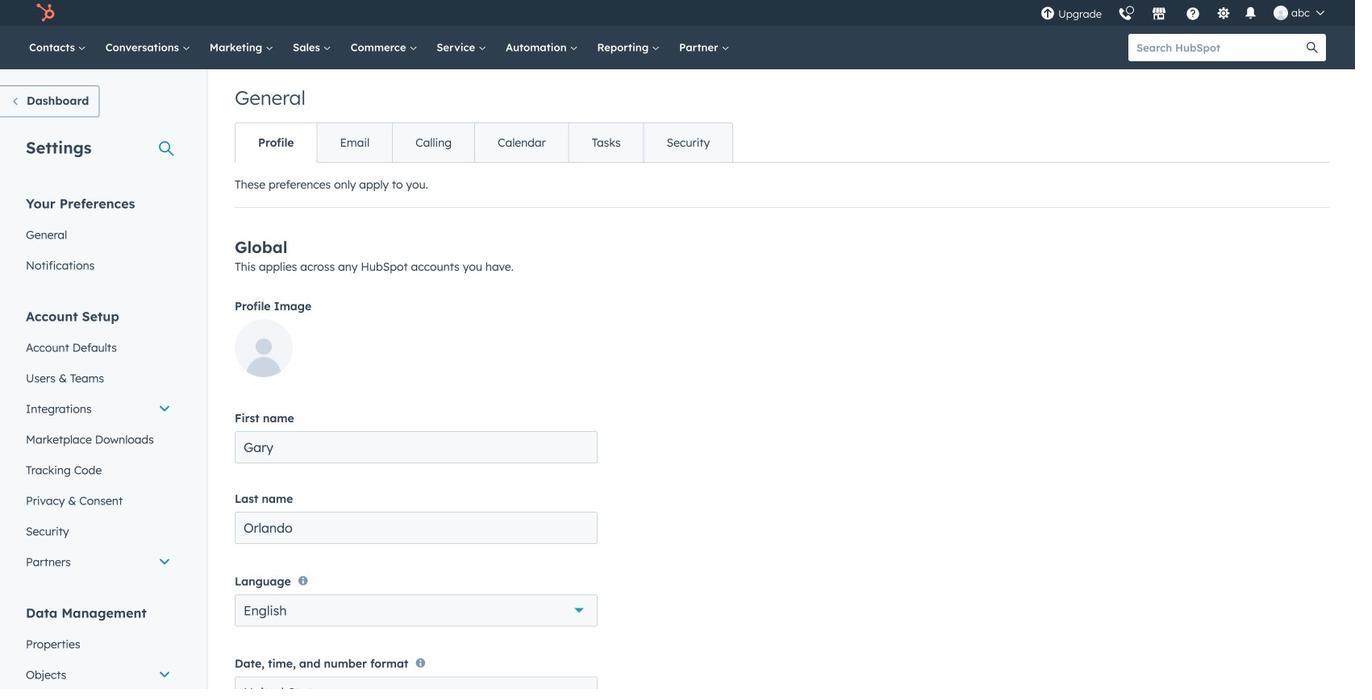 Task type: vqa. For each thing, say whether or not it's contained in the screenshot.
navigation
yes



Task type: locate. For each thing, give the bounding box(es) containing it.
navigation
[[235, 123, 733, 163]]

menu
[[1033, 0, 1336, 26]]

None text field
[[235, 432, 598, 464], [235, 512, 598, 545], [235, 432, 598, 464], [235, 512, 598, 545]]

data management element
[[16, 605, 181, 690]]

your preferences element
[[16, 195, 181, 281]]



Task type: describe. For each thing, give the bounding box(es) containing it.
account setup element
[[16, 308, 181, 578]]

Search HubSpot search field
[[1129, 34, 1299, 61]]

gary orlando image
[[1274, 6, 1288, 20]]

marketplaces image
[[1152, 7, 1167, 22]]



